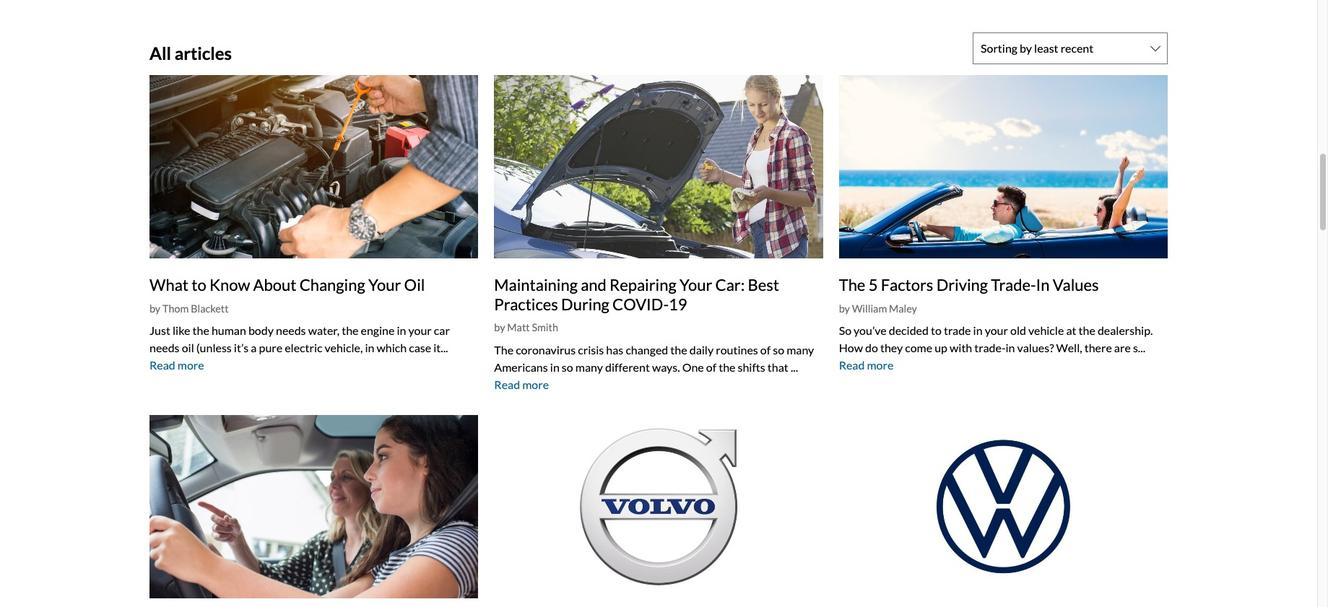Task type: describe. For each thing, give the bounding box(es) containing it.
what
[[150, 275, 189, 295]]

oil
[[404, 275, 425, 295]]

engine
[[361, 324, 395, 338]]

by for maintaining and repairing your car: best practices during covid-19
[[494, 321, 505, 334]]

the 5 factors driving trade-in values link
[[839, 275, 1099, 295]]

with
[[950, 341, 973, 355]]

5
[[869, 275, 878, 295]]

repairing
[[610, 275, 677, 295]]

car
[[434, 324, 450, 338]]

what to know about changing your oil
[[150, 275, 425, 295]]

trade
[[944, 324, 971, 338]]

thom
[[163, 302, 189, 315]]

trade-
[[975, 341, 1006, 355]]

well,
[[1057, 341, 1083, 355]]

0 vertical spatial many
[[787, 343, 814, 357]]

maintaining
[[494, 275, 578, 295]]

the 5 factors driving trade-in values image
[[839, 75, 1168, 259]]

coronavirus
[[516, 343, 576, 357]]

electric
[[285, 341, 323, 355]]

chevron down image
[[1151, 42, 1161, 54]]

william
[[852, 302, 887, 315]]

the down routines
[[719, 360, 736, 374]]

smith
[[532, 321, 558, 334]]

crisis
[[578, 343, 604, 357]]

oil
[[182, 341, 194, 355]]

changing
[[300, 275, 365, 295]]

it...
[[434, 341, 448, 355]]

best
[[748, 275, 780, 295]]

shifts
[[738, 360, 766, 374]]

they
[[881, 341, 903, 355]]

articles
[[175, 43, 232, 64]]

the up vehicle, at left
[[342, 324, 359, 338]]

it's
[[234, 341, 249, 355]]

read more link for maintaining and repairing your car: best practices during covid-19
[[494, 378, 549, 391]]

has
[[606, 343, 624, 357]]

how
[[839, 341, 863, 355]]

in inside "the coronavirus crisis has changed the daily routines of so many americans in so many different ways. one of the shifts that ... read more"
[[550, 360, 560, 374]]

so
[[839, 324, 852, 338]]

more inside "the coronavirus crisis has changed the daily routines of so many americans in so many different ways. one of the shifts that ... read more"
[[523, 378, 549, 391]]

vehicle
[[1029, 324, 1065, 338]]

the inside so you've decided to trade in your old vehicle at the dealership. how do they come up with trade-in values? well, there are s... read more
[[1079, 324, 1096, 338]]

1 vertical spatial needs
[[150, 341, 180, 355]]

a
[[251, 341, 257, 355]]

matt
[[507, 321, 530, 334]]

maley
[[889, 302, 918, 315]]

0 horizontal spatial many
[[576, 360, 603, 374]]

6 key tips to teach your teen to drive image
[[150, 415, 479, 599]]

trade-
[[992, 275, 1037, 295]]

which
[[377, 341, 407, 355]]

so you've decided to trade in your old vehicle at the dealership. how do they come up with trade-in values? well, there are s... read more
[[839, 324, 1154, 372]]

0 horizontal spatial of
[[707, 360, 717, 374]]

all
[[150, 43, 171, 64]]

you've
[[854, 324, 887, 338]]

the coronavirus crisis has changed the daily routines of so many americans in so many different ways. one of the shifts that ... read more
[[494, 343, 814, 391]]

routines
[[716, 343, 759, 357]]

by matt smith
[[494, 321, 558, 334]]

different
[[605, 360, 650, 374]]

case
[[409, 341, 431, 355]]

at
[[1067, 324, 1077, 338]]

in
[[1037, 275, 1050, 295]]

human
[[212, 324, 246, 338]]

1 vertical spatial so
[[562, 360, 573, 374]]

come
[[906, 341, 933, 355]]

daily
[[690, 343, 714, 357]]

your inside just like the human body needs water, the engine in your car needs oil (unless it's a pure electric vehicle, in which case it... read more
[[409, 324, 432, 338]]

maintaining and repairing your car: best practices during covid-19 link
[[494, 275, 780, 314]]



Task type: locate. For each thing, give the bounding box(es) containing it.
factors
[[881, 275, 934, 295]]

1 horizontal spatial your
[[985, 324, 1009, 338]]

0 horizontal spatial more
[[178, 358, 204, 372]]

0 horizontal spatial the
[[494, 343, 514, 357]]

in up which
[[397, 324, 406, 338]]

up
[[935, 341, 948, 355]]

the inside "the coronavirus crisis has changed the daily routines of so many americans in so many different ways. one of the shifts that ... read more"
[[494, 343, 514, 357]]

your left car:
[[680, 275, 713, 295]]

so down the coronavirus
[[562, 360, 573, 374]]

your inside "maintaining and repairing your car: best practices during covid-19"
[[680, 275, 713, 295]]

read more link down americans at the left bottom of page
[[494, 378, 549, 391]]

1 horizontal spatial of
[[761, 343, 771, 357]]

1 vertical spatial many
[[576, 360, 603, 374]]

the left '5'
[[839, 275, 866, 295]]

values
[[1053, 275, 1099, 295]]

1 your from the left
[[368, 275, 401, 295]]

to up up
[[931, 324, 942, 338]]

more
[[178, 358, 204, 372], [867, 358, 894, 372], [523, 378, 549, 391]]

to
[[192, 275, 206, 295], [931, 324, 942, 338]]

2 horizontal spatial more
[[867, 358, 894, 372]]

americans
[[494, 360, 548, 374]]

1 horizontal spatial read more link
[[494, 378, 549, 391]]

2 horizontal spatial read more link
[[839, 358, 894, 372]]

read down americans at the left bottom of page
[[494, 378, 520, 391]]

like
[[173, 324, 190, 338]]

what to know about changing your oil image
[[150, 75, 479, 259]]

needs down just
[[150, 341, 180, 355]]

values?
[[1018, 341, 1055, 355]]

0 horizontal spatial your
[[368, 275, 401, 295]]

2 your from the left
[[985, 324, 1009, 338]]

many down crisis
[[576, 360, 603, 374]]

so
[[773, 343, 785, 357], [562, 360, 573, 374]]

1 horizontal spatial so
[[773, 343, 785, 357]]

read inside "the coronavirus crisis has changed the daily routines of so many americans in so many different ways. one of the shifts that ... read more"
[[494, 378, 520, 391]]

more down do on the right bottom of the page
[[867, 358, 894, 372]]

by thom blackett
[[150, 302, 229, 315]]

your
[[409, 324, 432, 338], [985, 324, 1009, 338]]

0 horizontal spatial to
[[192, 275, 206, 295]]

the for the coronavirus crisis has changed the daily routines of so many americans in so many different ways. one of the shifts that ... read more
[[494, 343, 514, 357]]

volkswagen | certified pre-owned overview image
[[839, 415, 1168, 599]]

more inside so you've decided to trade in your old vehicle at the dealership. how do they come up with trade-in values? well, there are s... read more
[[867, 358, 894, 372]]

during
[[561, 294, 610, 314]]

1 horizontal spatial read
[[494, 378, 520, 391]]

1 vertical spatial the
[[494, 343, 514, 357]]

old
[[1011, 324, 1027, 338]]

maintaining and repairing your car: best practices during covid-19 image
[[494, 75, 823, 259]]

2 horizontal spatial by
[[839, 302, 850, 315]]

of
[[761, 343, 771, 357], [707, 360, 717, 374]]

0 vertical spatial of
[[761, 343, 771, 357]]

0 horizontal spatial read
[[150, 358, 175, 372]]

vehicle,
[[325, 341, 363, 355]]

car:
[[716, 275, 745, 295]]

the right at
[[1079, 324, 1096, 338]]

driving
[[937, 275, 988, 295]]

0 vertical spatial needs
[[276, 324, 306, 338]]

19
[[669, 294, 688, 314]]

read more link down oil
[[150, 358, 204, 372]]

by up so
[[839, 302, 850, 315]]

read more link for the 5 factors driving trade-in values
[[839, 358, 894, 372]]

more inside just like the human body needs water, the engine in your car needs oil (unless it's a pure electric vehicle, in which case it... read more
[[178, 358, 204, 372]]

many up ...
[[787, 343, 814, 357]]

changed
[[626, 343, 669, 357]]

read more link down do on the right bottom of the page
[[839, 358, 894, 372]]

to inside so you've decided to trade in your old vehicle at the dealership. how do they come up with trade-in values? well, there are s... read more
[[931, 324, 942, 338]]

just
[[150, 324, 170, 338]]

...
[[791, 360, 798, 374]]

1 vertical spatial of
[[707, 360, 717, 374]]

many
[[787, 343, 814, 357], [576, 360, 603, 374]]

read down how
[[839, 358, 865, 372]]

your up case on the left bottom of the page
[[409, 324, 432, 338]]

by left matt
[[494, 321, 505, 334]]

0 horizontal spatial needs
[[150, 341, 180, 355]]

the right like
[[193, 324, 209, 338]]

the up americans at the left bottom of page
[[494, 343, 514, 357]]

and
[[581, 275, 607, 295]]

about
[[253, 275, 297, 295]]

1 your from the left
[[409, 324, 432, 338]]

of right 'one'
[[707, 360, 717, 374]]

body
[[248, 324, 274, 338]]

1 horizontal spatial by
[[494, 321, 505, 334]]

the up ways.
[[671, 343, 688, 357]]

water,
[[308, 324, 340, 338]]

dealership.
[[1098, 324, 1154, 338]]

the
[[839, 275, 866, 295], [494, 343, 514, 357]]

0 horizontal spatial your
[[409, 324, 432, 338]]

of up that
[[761, 343, 771, 357]]

to up by thom blackett
[[192, 275, 206, 295]]

more down americans at the left bottom of page
[[523, 378, 549, 391]]

in
[[397, 324, 406, 338], [974, 324, 983, 338], [365, 341, 375, 355], [1006, 341, 1015, 355], [550, 360, 560, 374]]

read
[[150, 358, 175, 372], [839, 358, 865, 372], [494, 378, 520, 391]]

0 vertical spatial to
[[192, 275, 206, 295]]

what to know about changing your oil link
[[150, 275, 425, 295]]

1 horizontal spatial your
[[680, 275, 713, 295]]

1 horizontal spatial the
[[839, 275, 866, 295]]

your left oil
[[368, 275, 401, 295]]

by left thom
[[150, 302, 161, 315]]

just like the human body needs water, the engine in your car needs oil (unless it's a pure electric vehicle, in which case it... read more
[[150, 324, 450, 372]]

blackett
[[191, 302, 229, 315]]

so up that
[[773, 343, 785, 357]]

all articles
[[150, 43, 232, 64]]

needs up electric
[[276, 324, 306, 338]]

1 horizontal spatial more
[[523, 378, 549, 391]]

0 vertical spatial the
[[839, 275, 866, 295]]

your inside so you've decided to trade in your old vehicle at the dealership. how do they come up with trade-in values? well, there are s... read more
[[985, 324, 1009, 338]]

covid-
[[613, 294, 669, 314]]

the 5 factors driving trade-in values
[[839, 275, 1099, 295]]

practices
[[494, 294, 558, 314]]

(unless
[[196, 341, 232, 355]]

by for the 5 factors driving trade-in values
[[839, 302, 850, 315]]

in down engine
[[365, 341, 375, 355]]

decided
[[889, 324, 929, 338]]

1 horizontal spatial many
[[787, 343, 814, 357]]

your
[[368, 275, 401, 295], [680, 275, 713, 295]]

in down old on the bottom of page
[[1006, 341, 1015, 355]]

in right trade
[[974, 324, 983, 338]]

0 horizontal spatial so
[[562, 360, 573, 374]]

in down the coronavirus
[[550, 360, 560, 374]]

the
[[193, 324, 209, 338], [342, 324, 359, 338], [1079, 324, 1096, 338], [671, 343, 688, 357], [719, 360, 736, 374]]

do
[[866, 341, 879, 355]]

know
[[209, 275, 250, 295]]

s...
[[1134, 341, 1146, 355]]

read inside just like the human body needs water, the engine in your car needs oil (unless it's a pure electric vehicle, in which case it... read more
[[150, 358, 175, 372]]

0 horizontal spatial read more link
[[150, 358, 204, 372]]

pure
[[259, 341, 283, 355]]

maintaining and repairing your car: best practices during covid-19
[[494, 275, 780, 314]]

more down oil
[[178, 358, 204, 372]]

1 horizontal spatial to
[[931, 324, 942, 338]]

by william maley
[[839, 302, 918, 315]]

0 vertical spatial so
[[773, 343, 785, 357]]

read inside so you've decided to trade in your old vehicle at the dealership. how do they come up with trade-in values? well, there are s... read more
[[839, 358, 865, 372]]

0 horizontal spatial by
[[150, 302, 161, 315]]

read more link for what to know about changing your oil
[[150, 358, 204, 372]]

the for the 5 factors driving trade-in values
[[839, 275, 866, 295]]

that
[[768, 360, 789, 374]]

1 vertical spatial to
[[931, 324, 942, 338]]

by
[[150, 302, 161, 315], [839, 302, 850, 315], [494, 321, 505, 334]]

ways.
[[652, 360, 680, 374]]

volvo | certified pre-owned overview image
[[494, 415, 823, 599]]

your up the trade-
[[985, 324, 1009, 338]]

there
[[1085, 341, 1113, 355]]

read down just
[[150, 358, 175, 372]]

are
[[1115, 341, 1131, 355]]

2 your from the left
[[680, 275, 713, 295]]

1 horizontal spatial needs
[[276, 324, 306, 338]]

one
[[683, 360, 704, 374]]

2 horizontal spatial read
[[839, 358, 865, 372]]

by for what to know about changing your oil
[[150, 302, 161, 315]]

needs
[[276, 324, 306, 338], [150, 341, 180, 355]]



Task type: vqa. For each thing, say whether or not it's contained in the screenshot.
DEALS within '57 Great Deals out of 851 listings starting at'
no



